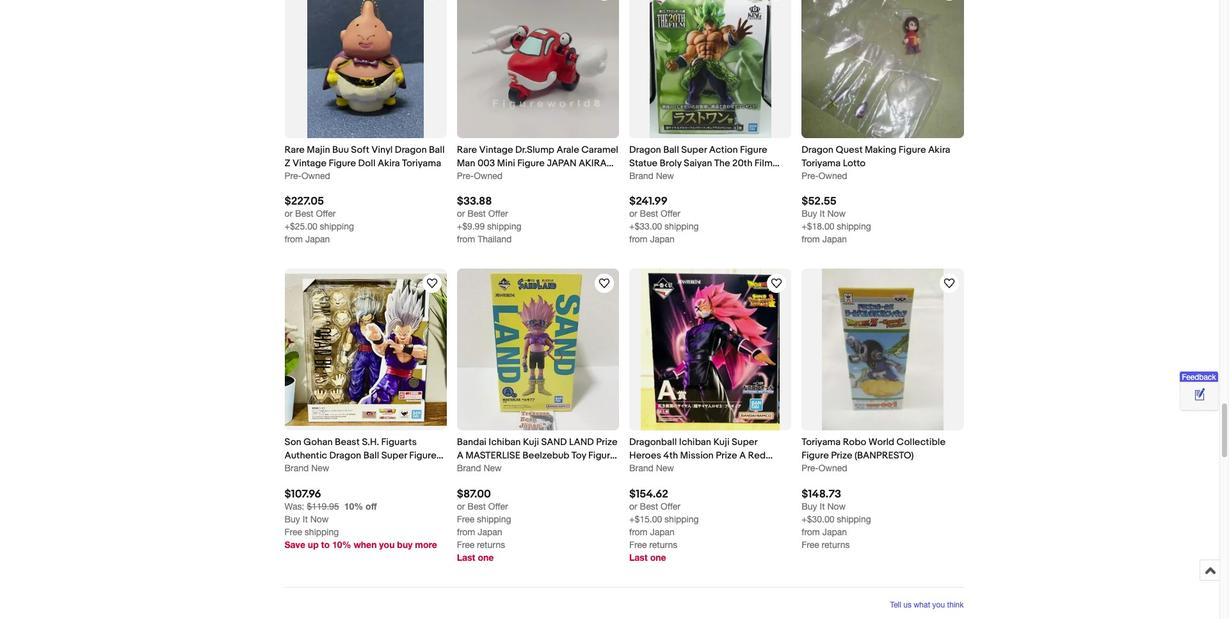 Task type: vqa. For each thing, say whether or not it's contained in the screenshot.
the topmost It
yes



Task type: locate. For each thing, give the bounding box(es) containing it.
japan down +$15.00
[[650, 527, 675, 538]]

from down +$15.00
[[630, 527, 648, 538]]

shipping inside $227.05 or best offer +$25.00 shipping from japan
[[320, 222, 354, 232]]

dragon up statue
[[630, 144, 661, 156]]

last down '$87.00'
[[457, 552, 476, 563]]

saiyan left the
[[684, 158, 712, 170]]

arale
[[557, 144, 579, 156]]

None text field
[[285, 502, 339, 512]]

super inside dragon ball super action figure statue broly saiyan the 20th film akira toriyama
[[682, 144, 707, 156]]

japan inside $154.62 or best offer +$15.00 shipping from japan free returns last one
[[650, 527, 675, 538]]

from for $87.00
[[457, 527, 475, 538]]

dragon inside son gohan beast s.h. figuarts authentic dragon ball super figure mint w/ shipper
[[330, 450, 361, 463]]

from inside $87.00 or best offer free shipping from japan free returns last one
[[457, 527, 475, 538]]

1 vertical spatial saiyan
[[666, 464, 695, 476]]

figure down buu
[[329, 158, 356, 170]]

now down '$52.55'
[[828, 209, 846, 219]]

free inside the $148.73 buy it now +$30.00 shipping from japan free returns
[[802, 540, 820, 550]]

0 horizontal spatial one
[[478, 552, 494, 563]]

last for $154.62
[[630, 552, 648, 563]]

bandai ichiban kuji sand land prize a masterlise beelzebub toy figure toriyama link
[[457, 436, 619, 476]]

figuarts
[[381, 437, 417, 449]]

shipping inside $154.62 or best offer +$15.00 shipping from japan free returns last one
[[665, 515, 699, 525]]

rare inside rare majin buu soft vinyl dragon ball z vintage figure doll akira toriyama pre-owned
[[285, 144, 305, 156]]

dragonball ichiban kuji super heroes 4th mission prize a red masked saiyan fedex
[[630, 437, 766, 476]]

ichiban up mission at the bottom right of the page
[[679, 437, 712, 449]]

figure inside dragon ball super action figure statue broly saiyan the 20th film akira toriyama
[[740, 144, 768, 156]]

lotto
[[843, 158, 866, 170]]

ball inside rare majin buu soft vinyl dragon ball z vintage figure doll akira toriyama pre-owned
[[429, 144, 445, 156]]

offer inside $227.05 or best offer +$25.00 shipping from japan
[[316, 209, 336, 219]]

dragon down the 'beast'
[[330, 450, 361, 463]]

2 last from the left
[[630, 552, 648, 563]]

buy inside $52.55 buy it now +$18.00 shipping from japan
[[802, 209, 818, 219]]

buy for $52.55
[[802, 209, 818, 219]]

best for $241.99
[[640, 209, 658, 219]]

dragon quest making figure akira toriyama lotto pre-owned
[[802, 144, 951, 181]]

toriyama inside rare majin buu soft vinyl dragon ball z vintage figure doll akira toriyama pre-owned
[[402, 158, 441, 170]]

owned down lotto
[[819, 171, 848, 181]]

from down +$25.00
[[285, 234, 303, 245]]

from inside $227.05 or best offer +$25.00 shipping from japan
[[285, 234, 303, 245]]

dragon quest making figure akira toriyama lotto heading
[[802, 144, 951, 170]]

0 horizontal spatial prize
[[596, 437, 618, 449]]

or down '$87.00'
[[457, 502, 465, 512]]

owned inside rare majin buu soft vinyl dragon ball z vintage figure doll akira toriyama pre-owned
[[302, 171, 330, 181]]

shipping right +$18.00
[[837, 222, 871, 232]]

statue
[[630, 158, 658, 170]]

toriyama
[[402, 158, 441, 170], [802, 158, 841, 170], [654, 171, 693, 183], [802, 437, 841, 449], [457, 464, 496, 476]]

from for $52.55
[[802, 234, 820, 245]]

caramel
[[582, 144, 619, 156]]

prize up fedex
[[716, 450, 738, 463]]

shipping for $87.00
[[477, 515, 511, 525]]

it for $52.55
[[820, 209, 825, 219]]

rare vintage dr.slump arale caramel man 003 mini figure japan akira toriyama image
[[457, 0, 619, 138]]

1 vertical spatial it
[[820, 502, 825, 512]]

it inside $52.55 buy it now +$18.00 shipping from japan
[[820, 209, 825, 219]]

vintage
[[479, 144, 513, 156], [293, 158, 327, 170]]

japan inside $227.05 or best offer +$25.00 shipping from japan
[[305, 234, 330, 245]]

10%
[[344, 501, 363, 512], [332, 540, 351, 550]]

it down "$148.73"
[[820, 502, 825, 512]]

1 kuji from the left
[[523, 437, 539, 449]]

2 rare from the left
[[457, 144, 477, 156]]

film
[[755, 158, 773, 170]]

2 horizontal spatial prize
[[831, 450, 853, 463]]

it
[[820, 209, 825, 219], [820, 502, 825, 512], [303, 515, 308, 525]]

0 horizontal spatial you
[[379, 540, 395, 550]]

japan down +$33.00
[[650, 234, 675, 245]]

offer inside $241.99 or best offer +$33.00 shipping from japan
[[661, 209, 681, 219]]

or up +$9.99
[[457, 209, 465, 219]]

man
[[457, 158, 476, 170]]

figure down 'dr.slump'
[[518, 158, 545, 170]]

0 vertical spatial super
[[682, 144, 707, 156]]

returns down +$15.00
[[650, 540, 678, 550]]

ball right vinyl
[[429, 144, 445, 156]]

pre- down man
[[457, 171, 474, 181]]

a inside bandai ichiban kuji sand land prize a masterlise beelzebub toy figure toriyama
[[457, 450, 464, 463]]

japan down +$30.00
[[823, 527, 847, 538]]

0 horizontal spatial a
[[457, 450, 464, 463]]

think
[[948, 601, 964, 610]]

best inside $227.05 or best offer +$25.00 shipping from japan
[[295, 209, 314, 219]]

pre- down "z"
[[285, 171, 302, 181]]

1 horizontal spatial kuji
[[714, 437, 730, 449]]

shipping right +$15.00
[[665, 515, 699, 525]]

+$33.00
[[630, 222, 662, 232]]

from inside $241.99 or best offer +$33.00 shipping from japan
[[630, 234, 648, 245]]

rare for rare vintage dr.slump arale caramel man 003 mini figure japan akira toriyama
[[457, 144, 477, 156]]

brand new
[[630, 171, 674, 181], [285, 464, 330, 474], [457, 464, 502, 474], [630, 464, 674, 474]]

offer down $241.99
[[661, 209, 681, 219]]

returns inside $87.00 or best offer free shipping from japan free returns last one
[[477, 540, 505, 550]]

figure
[[740, 144, 768, 156], [899, 144, 926, 156], [329, 158, 356, 170], [518, 158, 545, 170], [409, 450, 437, 463], [589, 450, 616, 463], [802, 450, 829, 463]]

saiyan down 4th
[[666, 464, 695, 476]]

free up save
[[285, 527, 302, 538]]

offer up thailand
[[488, 209, 508, 219]]

owned inside dragon quest making figure akira toriyama lotto pre-owned
[[819, 171, 848, 181]]

10% right to
[[332, 540, 351, 550]]

japan for $148.73
[[823, 527, 847, 538]]

kuji inside bandai ichiban kuji sand land prize a masterlise beelzebub toy figure toriyama
[[523, 437, 539, 449]]

from down +$9.99
[[457, 234, 475, 245]]

from down +$33.00
[[630, 234, 648, 245]]

0 vertical spatial saiyan
[[684, 158, 712, 170]]

buy up +$30.00
[[802, 502, 818, 512]]

brand new down authentic
[[285, 464, 330, 474]]

returns for $154.62
[[650, 540, 678, 550]]

free inside $107.96 was: $119.95 10% off buy it now free shipping save up to 10% when you buy more
[[285, 527, 302, 538]]

0 vertical spatial vintage
[[479, 144, 513, 156]]

2 vertical spatial super
[[382, 450, 407, 463]]

free inside $154.62 or best offer +$15.00 shipping from japan free returns last one
[[630, 540, 647, 550]]

1 one from the left
[[478, 552, 494, 563]]

brand
[[630, 171, 654, 181], [285, 464, 309, 474], [457, 464, 481, 474], [630, 464, 654, 474]]

1 horizontal spatial rare
[[457, 144, 477, 156]]

it down '$52.55'
[[820, 209, 825, 219]]

best inside $33.88 or best offer +$9.99 shipping from thailand
[[468, 209, 486, 219]]

super
[[682, 144, 707, 156], [732, 437, 758, 449], [382, 450, 407, 463]]

a
[[457, 450, 464, 463], [740, 450, 746, 463]]

brand down statue
[[630, 171, 654, 181]]

vintage up the 003
[[479, 144, 513, 156]]

toriyama robo world collectible figure prize (banpresto) heading
[[802, 437, 946, 463]]

from inside the $148.73 buy it now +$30.00 shipping from japan free returns
[[802, 527, 820, 538]]

owned down majin
[[302, 171, 330, 181]]

offer for $33.88
[[488, 209, 508, 219]]

2 ichiban from the left
[[679, 437, 712, 449]]

figure right making
[[899, 144, 926, 156]]

1 horizontal spatial one
[[650, 552, 666, 563]]

dragon left the quest
[[802, 144, 834, 156]]

now for $148.73
[[828, 502, 846, 512]]

brand new down masterlise at the left
[[457, 464, 502, 474]]

it inside the $148.73 buy it now +$30.00 shipping from japan free returns
[[820, 502, 825, 512]]

ball down s.h.
[[364, 450, 379, 463]]

prize down "robo"
[[831, 450, 853, 463]]

0 vertical spatial now
[[828, 209, 846, 219]]

land
[[569, 437, 594, 449]]

or inside $154.62 or best offer +$15.00 shipping from japan free returns last one
[[630, 502, 638, 512]]

2 vertical spatial now
[[310, 515, 329, 525]]

quest
[[836, 144, 863, 156]]

free for $154.62
[[630, 540, 647, 550]]

z
[[285, 158, 291, 170]]

vintage inside rare vintage dr.slump arale caramel man 003 mini figure japan akira toriyama
[[479, 144, 513, 156]]

a left red
[[740, 450, 746, 463]]

offer down $227.05
[[316, 209, 336, 219]]

from inside $33.88 or best offer +$9.99 shipping from thailand
[[457, 234, 475, 245]]

returns down '$87.00'
[[477, 540, 505, 550]]

japan for $227.05
[[305, 234, 330, 245]]

now down "$148.73"
[[828, 502, 846, 512]]

last for $87.00
[[457, 552, 476, 563]]

rare
[[285, 144, 305, 156], [457, 144, 477, 156]]

soft
[[351, 144, 369, 156]]

last inside $87.00 or best offer free shipping from japan free returns last one
[[457, 552, 476, 563]]

best inside $241.99 or best offer +$33.00 shipping from japan
[[640, 209, 658, 219]]

it inside $107.96 was: $119.95 10% off buy it now free shipping save up to 10% when you buy more
[[303, 515, 308, 525]]

now inside $52.55 buy it now +$18.00 shipping from japan
[[828, 209, 846, 219]]

best down $241.99
[[640, 209, 658, 219]]

1 horizontal spatial prize
[[716, 450, 738, 463]]

1 vertical spatial 10%
[[332, 540, 351, 550]]

$33.88
[[457, 195, 492, 208]]

son
[[285, 437, 301, 449]]

fedex
[[697, 464, 723, 476]]

buy inside the $148.73 buy it now +$30.00 shipping from japan free returns
[[802, 502, 818, 512]]

last down +$15.00
[[630, 552, 648, 563]]

new for $87.00
[[484, 464, 502, 474]]

one inside $154.62 or best offer +$15.00 shipping from japan free returns last one
[[650, 552, 666, 563]]

or up +$25.00
[[285, 209, 293, 219]]

japan inside $241.99 or best offer +$33.00 shipping from japan
[[650, 234, 675, 245]]

dragon inside dragon ball super action figure statue broly saiyan the 20th film akira toriyama
[[630, 144, 661, 156]]

buy for $148.73
[[802, 502, 818, 512]]

best down $227.05
[[295, 209, 314, 219]]

0 horizontal spatial vintage
[[293, 158, 327, 170]]

the
[[715, 158, 731, 170]]

brand for $107.96
[[285, 464, 309, 474]]

1 horizontal spatial ichiban
[[679, 437, 712, 449]]

or for $227.05
[[285, 209, 293, 219]]

1 horizontal spatial vintage
[[479, 144, 513, 156]]

0 horizontal spatial returns
[[477, 540, 505, 550]]

akira right making
[[929, 144, 951, 156]]

japan for $87.00
[[478, 527, 502, 538]]

japan down +$18.00
[[823, 234, 847, 245]]

prize inside toriyama robo world collectible figure prize (banpresto) pre-owned
[[831, 450, 853, 463]]

2 vertical spatial buy
[[285, 515, 300, 525]]

ichiban inside bandai ichiban kuji sand land prize a masterlise beelzebub toy figure toriyama
[[489, 437, 521, 449]]

0 horizontal spatial ichiban
[[489, 437, 521, 449]]

shipping for $154.62
[[665, 515, 699, 525]]

figure up film
[[740, 144, 768, 156]]

returns down +$30.00
[[822, 540, 850, 550]]

1 returns from the left
[[477, 540, 505, 550]]

1 horizontal spatial super
[[682, 144, 707, 156]]

offer
[[316, 209, 336, 219], [488, 209, 508, 219], [661, 209, 681, 219], [488, 502, 508, 512], [661, 502, 681, 512]]

shipping for $52.55
[[837, 222, 871, 232]]

vintage down majin
[[293, 158, 327, 170]]

more
[[415, 540, 437, 550]]

saiyan inside dragonball ichiban kuji super heroes 4th mission prize a red masked saiyan fedex
[[666, 464, 695, 476]]

prize inside bandai ichiban kuji sand land prize a masterlise beelzebub toy figure toriyama
[[596, 437, 618, 449]]

1 vertical spatial super
[[732, 437, 758, 449]]

ichiban for $154.62
[[679, 437, 712, 449]]

one
[[478, 552, 494, 563], [650, 552, 666, 563]]

one inside $87.00 or best offer free shipping from japan free returns last one
[[478, 552, 494, 563]]

offer for $241.99
[[661, 209, 681, 219]]

figure up "$148.73"
[[802, 450, 829, 463]]

doll
[[358, 158, 376, 170]]

from down +$30.00
[[802, 527, 820, 538]]

now
[[828, 209, 846, 219], [828, 502, 846, 512], [310, 515, 329, 525]]

or inside $33.88 or best offer +$9.99 shipping from thailand
[[457, 209, 465, 219]]

dragonball
[[630, 437, 677, 449]]

figure inside toriyama robo world collectible figure prize (banpresto) pre-owned
[[802, 450, 829, 463]]

0 vertical spatial akira
[[929, 144, 951, 156]]

dragon quest making figure akira toriyama lotto image
[[802, 0, 964, 138]]

akira
[[929, 144, 951, 156], [378, 158, 400, 170], [630, 171, 652, 183]]

akira down statue
[[630, 171, 652, 183]]

gohan
[[304, 437, 333, 449]]

toriyama down the quest
[[802, 158, 841, 170]]

brand for $154.62
[[630, 464, 654, 474]]

watch son gohan beast s.h. figuarts authentic dragon ball super figure mint w/ shipper image
[[424, 276, 440, 291]]

toriyama robo world collectible figure prize (banpresto) link
[[802, 436, 964, 463]]

1 vertical spatial you
[[933, 601, 945, 610]]

buy up +$18.00
[[802, 209, 818, 219]]

offer down $154.62
[[661, 502, 681, 512]]

akira for rare majin buu soft vinyl dragon ball z vintage figure doll akira toriyama pre-owned
[[378, 158, 400, 170]]

or inside $241.99 or best offer +$33.00 shipping from japan
[[630, 209, 638, 219]]

1 vertical spatial buy
[[802, 502, 818, 512]]

thailand
[[478, 234, 512, 245]]

$87.00
[[457, 488, 491, 501]]

rare majin buu soft vinyl dragon ball z vintage figure doll akira toriyama pre-owned
[[285, 144, 445, 181]]

japan inside $52.55 buy it now +$18.00 shipping from japan
[[823, 234, 847, 245]]

rare for rare majin buu soft vinyl dragon ball z vintage figure doll akira toriyama pre-owned
[[285, 144, 305, 156]]

toriyama down masterlise at the left
[[457, 464, 496, 476]]

toriyama left "robo"
[[802, 437, 841, 449]]

dragon inside rare majin buu soft vinyl dragon ball z vintage figure doll akira toriyama pre-owned
[[395, 144, 427, 156]]

from for $241.99
[[630, 234, 648, 245]]

1 vertical spatial vintage
[[293, 158, 327, 170]]

1 horizontal spatial last
[[630, 552, 648, 563]]

shipping inside $87.00 or best offer free shipping from japan free returns last one
[[477, 515, 511, 525]]

from for $148.73
[[802, 527, 820, 538]]

0 horizontal spatial ball
[[364, 450, 379, 463]]

rare inside rare vintage dr.slump arale caramel man 003 mini figure japan akira toriyama
[[457, 144, 477, 156]]

1 vertical spatial now
[[828, 502, 846, 512]]

buy
[[397, 540, 413, 550]]

kuji inside dragonball ichiban kuji super heroes 4th mission prize a red masked saiyan fedex
[[714, 437, 730, 449]]

1 vertical spatial akira
[[378, 158, 400, 170]]

buy down was: at the bottom left of the page
[[285, 515, 300, 525]]

0 vertical spatial it
[[820, 209, 825, 219]]

offer inside $33.88 or best offer +$9.99 shipping from thailand
[[488, 209, 508, 219]]

super down figuarts
[[382, 450, 407, 463]]

vintage inside rare majin buu soft vinyl dragon ball z vintage figure doll akira toriyama pre-owned
[[293, 158, 327, 170]]

beelzebub
[[523, 450, 570, 463]]

$154.62
[[630, 488, 669, 501]]

10% left off
[[344, 501, 363, 512]]

prize
[[596, 437, 618, 449], [716, 450, 738, 463], [831, 450, 853, 463]]

returns inside the $148.73 buy it now +$30.00 shipping from japan free returns
[[822, 540, 850, 550]]

2 horizontal spatial akira
[[929, 144, 951, 156]]

shipping inside $52.55 buy it now +$18.00 shipping from japan
[[837, 222, 871, 232]]

akira inside rare majin buu soft vinyl dragon ball z vintage figure doll akira toriyama pre-owned
[[378, 158, 400, 170]]

1 ichiban from the left
[[489, 437, 521, 449]]

0 horizontal spatial kuji
[[523, 437, 539, 449]]

dragon ball super action figure statue broly saiyan the 20th film akira toriyama heading
[[630, 144, 780, 183]]

toriyama robo world collectible figure prize (banpresto) image
[[822, 269, 944, 431]]

japan inside $87.00 or best offer free shipping from japan free returns last one
[[478, 527, 502, 538]]

pre- up "$148.73"
[[802, 464, 819, 474]]

one for $87.00
[[478, 552, 494, 563]]

0 horizontal spatial akira
[[378, 158, 400, 170]]

20th
[[733, 158, 753, 170]]

$154.62 or best offer +$15.00 shipping from japan free returns last one
[[630, 488, 699, 563]]

2 horizontal spatial returns
[[822, 540, 850, 550]]

1 a from the left
[[457, 450, 464, 463]]

1 horizontal spatial you
[[933, 601, 945, 610]]

shipping inside $241.99 or best offer +$33.00 shipping from japan
[[665, 222, 699, 232]]

shipping right +$25.00
[[320, 222, 354, 232]]

2 horizontal spatial ball
[[664, 144, 679, 156]]

1 last from the left
[[457, 552, 476, 563]]

japan
[[305, 234, 330, 245], [650, 234, 675, 245], [823, 234, 847, 245], [478, 527, 502, 538], [650, 527, 675, 538], [823, 527, 847, 538]]

1 horizontal spatial ball
[[429, 144, 445, 156]]

toriyama down broly
[[654, 171, 693, 183]]

best down '$87.00'
[[468, 502, 486, 512]]

$227.05 or best offer +$25.00 shipping from japan
[[285, 195, 354, 245]]

dragonball ichiban kuji super heroes 4th mission prize a red masked saiyan fedex link
[[630, 436, 792, 476]]

off
[[366, 501, 377, 512]]

brand new for $241.99
[[630, 171, 674, 181]]

new down masterlise at the left
[[484, 464, 502, 474]]

saiyan inside dragon ball super action figure statue broly saiyan the 20th film akira toriyama
[[684, 158, 712, 170]]

0 horizontal spatial last
[[457, 552, 476, 563]]

1 horizontal spatial returns
[[650, 540, 678, 550]]

brand down bandai
[[457, 464, 481, 474]]

shipping inside the $148.73 buy it now +$30.00 shipping from japan free returns
[[837, 515, 871, 525]]

or for $241.99
[[630, 209, 638, 219]]

1 horizontal spatial a
[[740, 450, 746, 463]]

shipping inside $107.96 was: $119.95 10% off buy it now free shipping save up to 10% when you buy more
[[305, 527, 339, 538]]

2 returns from the left
[[650, 540, 678, 550]]

japan inside the $148.73 buy it now +$30.00 shipping from japan free returns
[[823, 527, 847, 538]]

figure inside son gohan beast s.h. figuarts authentic dragon ball super figure mint w/ shipper
[[409, 450, 437, 463]]

shipping right +$30.00
[[837, 515, 871, 525]]

bandai ichiban kuji sand land prize a masterlise beelzebub toy figure toriyama heading
[[457, 437, 618, 476]]

owned down the 003
[[474, 171, 503, 181]]

offer inside $87.00 or best offer free shipping from japan free returns last one
[[488, 502, 508, 512]]

a down bandai
[[457, 450, 464, 463]]

free for $87.00
[[457, 540, 475, 550]]

akira inside dragon ball super action figure statue broly saiyan the 20th film akira toriyama
[[630, 171, 652, 183]]

brand new down statue
[[630, 171, 674, 181]]

from inside $52.55 buy it now +$18.00 shipping from japan
[[802, 234, 820, 245]]

rare up "z"
[[285, 144, 305, 156]]

buy
[[802, 209, 818, 219], [802, 502, 818, 512], [285, 515, 300, 525]]

figure right toy
[[589, 450, 616, 463]]

shipping inside $33.88 or best offer +$9.99 shipping from thailand
[[487, 222, 522, 232]]

free for $107.96
[[285, 527, 302, 538]]

brand new for $154.62
[[630, 464, 674, 474]]

saiyan
[[684, 158, 712, 170], [666, 464, 695, 476]]

toriyama left man
[[402, 158, 441, 170]]

toriyama inside dragon quest making figure akira toriyama lotto pre-owned
[[802, 158, 841, 170]]

free down +$30.00
[[802, 540, 820, 550]]

masterlise
[[466, 450, 521, 463]]

1 horizontal spatial akira
[[630, 171, 652, 183]]

toy
[[572, 450, 586, 463]]

ichiban
[[489, 437, 521, 449], [679, 437, 712, 449]]

save
[[285, 540, 305, 550]]

ichiban inside dragonball ichiban kuji super heroes 4th mission prize a red masked saiyan fedex
[[679, 437, 712, 449]]

dragon
[[395, 144, 427, 156], [630, 144, 661, 156], [802, 144, 834, 156], [330, 450, 361, 463]]

2 kuji from the left
[[714, 437, 730, 449]]

figure down figuarts
[[409, 450, 437, 463]]

brand down heroes
[[630, 464, 654, 474]]

when
[[354, 540, 377, 550]]

rare vintage dr.slump arale caramel man 003 mini figure japan akira toriyama link
[[457, 143, 619, 183]]

it down was: at the bottom left of the page
[[303, 515, 308, 525]]

you right what
[[933, 601, 945, 610]]

1 rare from the left
[[285, 144, 305, 156]]

$227.05
[[285, 195, 324, 208]]

you
[[379, 540, 395, 550], [933, 601, 945, 610]]

free right more
[[457, 540, 475, 550]]

akira down vinyl
[[378, 158, 400, 170]]

watch bandai ichiban kuji sand land prize a masterlise beelzebub toy figure toriyama image
[[597, 276, 612, 291]]

2 horizontal spatial super
[[732, 437, 758, 449]]

$33.88 or best offer +$9.99 shipping from thailand
[[457, 195, 522, 245]]

or inside $227.05 or best offer +$25.00 shipping from japan
[[285, 209, 293, 219]]

super up red
[[732, 437, 758, 449]]

pre- up '$52.55'
[[802, 171, 819, 181]]

new down broly
[[656, 171, 674, 181]]

brand new down heroes
[[630, 464, 674, 474]]

2 vertical spatial it
[[303, 515, 308, 525]]

brand down authentic
[[285, 464, 309, 474]]

figure inside rare vintage dr.slump arale caramel man 003 mini figure japan akira toriyama
[[518, 158, 545, 170]]

shipping up to
[[305, 527, 339, 538]]

2 a from the left
[[740, 450, 746, 463]]

3 returns from the left
[[822, 540, 850, 550]]

0 vertical spatial buy
[[802, 209, 818, 219]]

shipping up thailand
[[487, 222, 522, 232]]

best down $33.88
[[468, 209, 486, 219]]

akira for dragon ball super action figure statue broly saiyan the 20th film akira toriyama
[[630, 171, 652, 183]]

shipping for $148.73
[[837, 515, 871, 525]]

from inside $154.62 or best offer +$15.00 shipping from japan free returns last one
[[630, 527, 648, 538]]

returns inside $154.62 or best offer +$15.00 shipping from japan free returns last one
[[650, 540, 678, 550]]

0 vertical spatial you
[[379, 540, 395, 550]]

rare up man
[[457, 144, 477, 156]]

toriyama inside dragon ball super action figure statue broly saiyan the 20th film akira toriyama
[[654, 171, 693, 183]]

2 one from the left
[[650, 552, 666, 563]]

pre-
[[285, 171, 302, 181], [457, 171, 474, 181], [802, 171, 819, 181], [802, 464, 819, 474]]

now inside the $148.73 buy it now +$30.00 shipping from japan free returns
[[828, 502, 846, 512]]

brand for $241.99
[[630, 171, 654, 181]]

0 horizontal spatial rare
[[285, 144, 305, 156]]

2 vertical spatial akira
[[630, 171, 652, 183]]

dragon right vinyl
[[395, 144, 427, 156]]

best inside $87.00 or best offer free shipping from japan free returns last one
[[468, 502, 486, 512]]

you inside $107.96 was: $119.95 10% off buy it now free shipping save up to 10% when you buy more
[[379, 540, 395, 550]]

from for $154.62
[[630, 527, 648, 538]]

shipping right +$33.00
[[665, 222, 699, 232]]

japan for $52.55
[[823, 234, 847, 245]]

0 horizontal spatial super
[[382, 450, 407, 463]]

japan down '$87.00'
[[478, 527, 502, 538]]

dragon ball super action figure statue broly saiyan the 20th film akira toriyama
[[630, 144, 773, 183]]

new down 4th
[[656, 464, 674, 474]]

shipping
[[320, 222, 354, 232], [487, 222, 522, 232], [665, 222, 699, 232], [837, 222, 871, 232], [477, 515, 511, 525], [665, 515, 699, 525], [837, 515, 871, 525], [305, 527, 339, 538]]



Task type: describe. For each thing, give the bounding box(es) containing it.
003
[[478, 158, 495, 170]]

toriyama inside bandai ichiban kuji sand land prize a masterlise beelzebub toy figure toriyama
[[457, 464, 496, 476]]

$52.55 buy it now +$18.00 shipping from japan
[[802, 195, 871, 245]]

$241.99 or best offer +$33.00 shipping from japan
[[630, 195, 699, 245]]

rare majin buu soft vinyl dragon ball z vintage figure doll akira toriyama heading
[[285, 144, 445, 170]]

buy inside $107.96 was: $119.95 10% off buy it now free shipping save up to 10% when you buy more
[[285, 515, 300, 525]]

watch toriyama robo world collectible figure prize (banpresto) image
[[942, 276, 957, 291]]

dr.slump
[[516, 144, 555, 156]]

son gohan beast s.h. figuarts authentic dragon ball super figure mint w/ shipper link
[[285, 436, 447, 476]]

returns for $87.00
[[477, 540, 505, 550]]

from for $33.88
[[457, 234, 475, 245]]

ball inside dragon ball super action figure statue broly saiyan the 20th film akira toriyama
[[664, 144, 679, 156]]

+$25.00
[[285, 222, 317, 232]]

new for $241.99
[[656, 171, 674, 181]]

$148.73 buy it now +$30.00 shipping from japan free returns
[[802, 488, 871, 550]]

free for $148.73
[[802, 540, 820, 550]]

masked
[[630, 464, 664, 476]]

bandai ichiban kuji sand land prize a masterlise beelzebub toy figure toriyama image
[[457, 269, 619, 431]]

ball inside son gohan beast s.h. figuarts authentic dragon ball super figure mint w/ shipper
[[364, 450, 379, 463]]

now inside $107.96 was: $119.95 10% off buy it now free shipping save up to 10% when you buy more
[[310, 515, 329, 525]]

majin
[[307, 144, 330, 156]]

kuji for $154.62
[[714, 437, 730, 449]]

toriyama inside toriyama robo world collectible figure prize (banpresto) pre-owned
[[802, 437, 841, 449]]

robo
[[843, 437, 867, 449]]

4th
[[664, 450, 678, 463]]

brand new for $107.96
[[285, 464, 330, 474]]

world
[[869, 437, 895, 449]]

+$30.00
[[802, 515, 835, 525]]

to
[[321, 540, 330, 550]]

+$15.00
[[630, 515, 662, 525]]

$241.99
[[630, 195, 668, 208]]

son gohan beast s.h. figuarts authentic dragon ball super figure mint w/ shipper image
[[285, 274, 447, 426]]

japan for $241.99
[[650, 234, 675, 245]]

sand
[[542, 437, 567, 449]]

offer inside $154.62 or best offer +$15.00 shipping from japan free returns last one
[[661, 502, 681, 512]]

shipping for $33.88
[[487, 222, 522, 232]]

red
[[748, 450, 766, 463]]

figure inside bandai ichiban kuji sand land prize a masterlise beelzebub toy figure toriyama
[[589, 450, 616, 463]]

or for $33.88
[[457, 209, 465, 219]]

dragonball ichiban kuji super heroes 4th mission prize a red masked saiyan fedex heading
[[630, 437, 773, 476]]

new for $154.62
[[656, 464, 674, 474]]

rare majin buu soft vinyl dragon ball z vintage figure doll akira toriyama image
[[308, 0, 424, 138]]

akira
[[579, 158, 607, 170]]

akira inside dragon quest making figure akira toriyama lotto pre-owned
[[929, 144, 951, 156]]

watch dragonball ichiban kuji super heroes 4th mission prize a red masked saiyan fedex image
[[769, 276, 785, 291]]

$107.96 was: $119.95 10% off buy it now free shipping save up to 10% when you buy more
[[285, 488, 437, 550]]

son gohan beast s.h. figuarts authentic dragon ball super figure mint w/ shipper
[[285, 437, 437, 476]]

making
[[865, 144, 897, 156]]

dragon ball super action figure statue broly saiyan the 20th film akira toriyama link
[[630, 143, 792, 183]]

rare vintage dr.slump arale caramel man 003 mini figure japan akira toriyama
[[457, 144, 619, 183]]

now for $52.55
[[828, 209, 846, 219]]

kuji for $87.00
[[523, 437, 539, 449]]

super inside son gohan beast s.h. figuarts authentic dragon ball super figure mint w/ shipper
[[382, 450, 407, 463]]

was:
[[285, 502, 304, 512]]

japan for $154.62
[[650, 527, 675, 538]]

toriyama
[[457, 171, 505, 183]]

dragon ball super action figure statue broly saiyan the 20th film akira toriyama image
[[650, 0, 771, 138]]

pre- inside rare majin buu soft vinyl dragon ball z vintage figure doll akira toriyama pre-owned
[[285, 171, 302, 181]]

a inside dragonball ichiban kuji super heroes 4th mission prize a red masked saiyan fedex
[[740, 450, 746, 463]]

best inside $154.62 or best offer +$15.00 shipping from japan free returns last one
[[640, 502, 658, 512]]

rare majin buu soft vinyl dragon ball z vintage figure doll akira toriyama link
[[285, 143, 447, 170]]

$148.73
[[802, 488, 842, 501]]

dragonball ichiban kuji super heroes 4th mission prize a red masked saiyan fedex image
[[641, 269, 780, 431]]

tell us what you think
[[891, 601, 964, 610]]

one for $154.62
[[650, 552, 666, 563]]

what
[[914, 601, 931, 610]]

tell us what you think link
[[891, 601, 964, 610]]

free down '$87.00'
[[457, 515, 475, 525]]

mission
[[681, 450, 714, 463]]

figure inside dragon quest making figure akira toriyama lotto pre-owned
[[899, 144, 926, 156]]

ichiban for $87.00
[[489, 437, 521, 449]]

shipping for $241.99
[[665, 222, 699, 232]]

s.h.
[[362, 437, 379, 449]]

$107.96
[[285, 488, 321, 501]]

brand new for $87.00
[[457, 464, 502, 474]]

us
[[904, 601, 912, 610]]

$87.00 or best offer free shipping from japan free returns last one
[[457, 488, 511, 563]]

best for $227.05
[[295, 209, 314, 219]]

offer for $227.05
[[316, 209, 336, 219]]

$52.55
[[802, 195, 837, 208]]

mini
[[497, 158, 515, 170]]

new for $107.96
[[311, 464, 330, 474]]

none text field containing was:
[[285, 502, 339, 512]]

heroes
[[630, 450, 662, 463]]

super inside dragonball ichiban kuji super heroes 4th mission prize a red masked saiyan fedex
[[732, 437, 758, 449]]

authentic
[[285, 450, 327, 463]]

0 vertical spatial 10%
[[344, 501, 363, 512]]

+$18.00
[[802, 222, 835, 232]]

feedback
[[1183, 373, 1217, 382]]

+$9.99
[[457, 222, 485, 232]]

tell
[[891, 601, 902, 610]]

owned inside toriyama robo world collectible figure prize (banpresto) pre-owned
[[819, 464, 848, 474]]

(banpresto)
[[855, 450, 914, 463]]

best for $33.88
[[468, 209, 486, 219]]

shipper
[[320, 464, 354, 476]]

prize for figure
[[831, 450, 853, 463]]

bandai
[[457, 437, 487, 449]]

pre- inside toriyama robo world collectible figure prize (banpresto) pre-owned
[[802, 464, 819, 474]]

rare vintage dr.slump arale caramel man 003 mini figure japan akira toriyama heading
[[457, 144, 619, 183]]

broly
[[660, 158, 682, 170]]

japan
[[547, 158, 577, 170]]

or inside $87.00 or best offer free shipping from japan free returns last one
[[457, 502, 465, 512]]

action
[[709, 144, 738, 156]]

from for $227.05
[[285, 234, 303, 245]]

dragon inside dragon quest making figure akira toriyama lotto pre-owned
[[802, 144, 834, 156]]

mint
[[285, 464, 304, 476]]

pre- inside dragon quest making figure akira toriyama lotto pre-owned
[[802, 171, 819, 181]]

prize inside dragonball ichiban kuji super heroes 4th mission prize a red masked saiyan fedex
[[716, 450, 738, 463]]

bandai ichiban kuji sand land prize a masterlise beelzebub toy figure toriyama
[[457, 437, 618, 476]]

son gohan beast s.h. figuarts authentic dragon ball super figure mint w/ shipper heading
[[285, 437, 444, 476]]

buu
[[332, 144, 349, 156]]

vinyl
[[372, 144, 393, 156]]

toriyama robo world collectible figure prize (banpresto) pre-owned
[[802, 437, 946, 474]]

shipping for $227.05
[[320, 222, 354, 232]]

$119.95
[[307, 502, 339, 512]]

beast
[[335, 437, 360, 449]]

w/
[[306, 464, 317, 476]]

up
[[308, 540, 319, 550]]

it for $148.73
[[820, 502, 825, 512]]

figure inside rare majin buu soft vinyl dragon ball z vintage figure doll akira toriyama pre-owned
[[329, 158, 356, 170]]

brand for $87.00
[[457, 464, 481, 474]]

prize for land
[[596, 437, 618, 449]]



